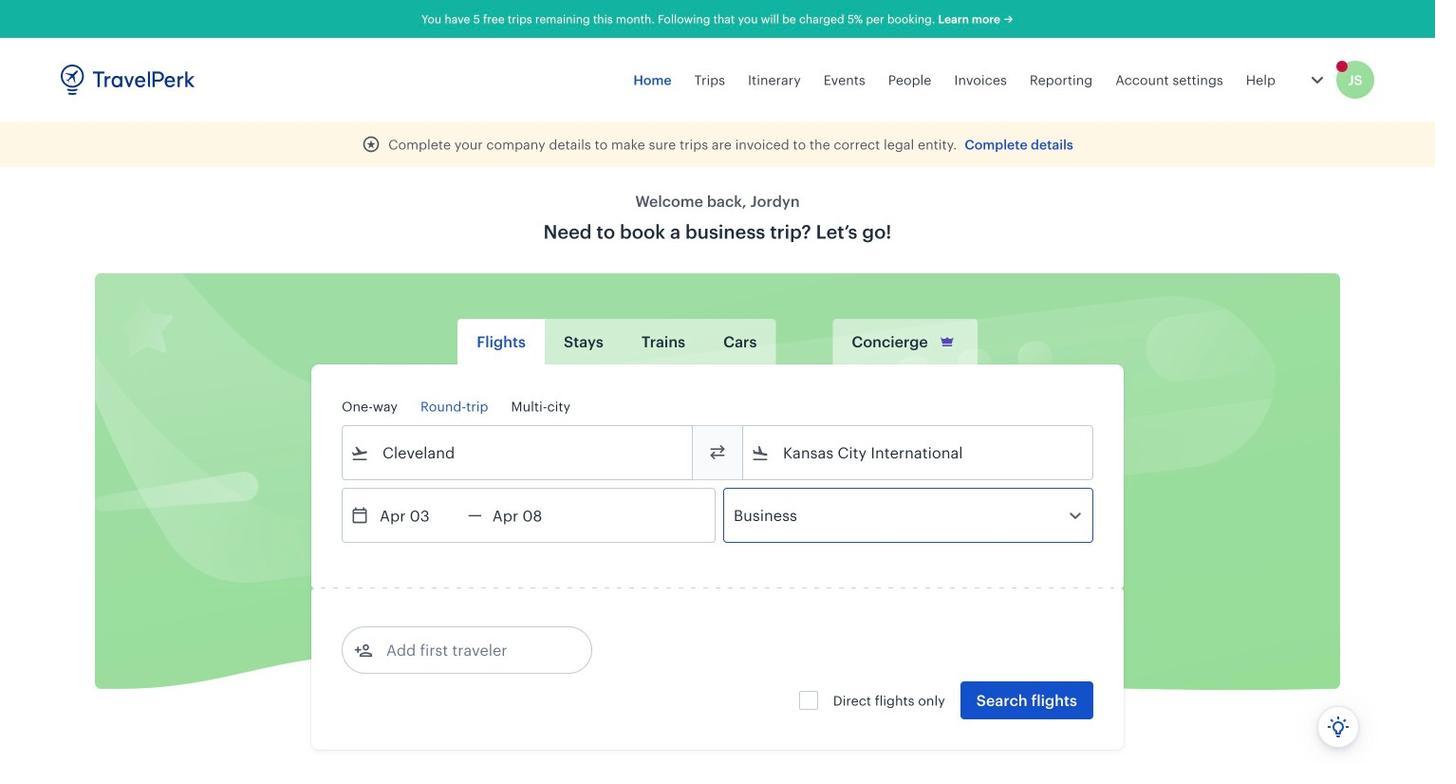 Task type: vqa. For each thing, say whether or not it's contained in the screenshot.
ADD FIRST TRAVELER search box
yes



Task type: describe. For each thing, give the bounding box(es) containing it.
Return text field
[[482, 489, 581, 542]]

Add first traveler search field
[[373, 635, 571, 666]]

Depart text field
[[369, 489, 468, 542]]



Task type: locate. For each thing, give the bounding box(es) containing it.
From search field
[[369, 438, 668, 468]]

To search field
[[770, 438, 1068, 468]]



